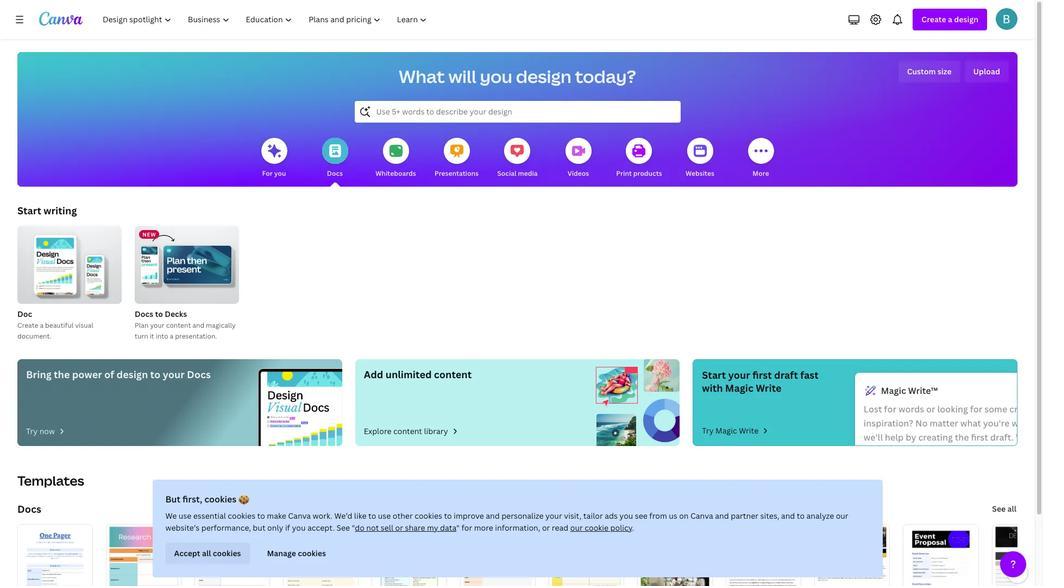 Task type: locate. For each thing, give the bounding box(es) containing it.
whiteboards button
[[376, 130, 416, 187]]

docs inside docs to decks plan your content and magically turn it into a presentation.
[[135, 309, 153, 319]]

for up what
[[970, 404, 983, 416]]

we use essential cookies to make canva work. we'd like to use other cookies to improve and personalize your visit, tailor ads you see from us on canva and partner sites, and to analyze our website's performance, but only if you accept. see "
[[165, 511, 849, 534]]

1 vertical spatial start
[[702, 369, 726, 382]]

create inside doc create a beautiful visual document.
[[17, 321, 38, 330]]

docs to decks group
[[135, 226, 239, 342]]

canva
[[288, 511, 311, 522], [691, 511, 713, 522]]

on
[[679, 511, 689, 522]]

0 vertical spatial see
[[992, 504, 1006, 515]]

0 horizontal spatial all
[[202, 549, 211, 559]]

to
[[155, 309, 163, 319], [150, 368, 160, 381], [257, 511, 265, 522], [368, 511, 376, 522], [444, 511, 452, 522], [797, 511, 805, 522]]

custom
[[907, 66, 936, 77]]

a inside dropdown button
[[948, 14, 952, 24]]

1 vertical spatial our
[[570, 523, 583, 534]]

0 horizontal spatial start
[[17, 204, 41, 217]]

inspiration?
[[864, 418, 913, 430]]

but first, cookies 🍪 dialog
[[152, 480, 883, 578]]

cookies up my
[[415, 511, 442, 522]]

2 horizontal spatial for
[[970, 404, 983, 416]]

1 horizontal spatial all
[[1008, 504, 1017, 515]]

0 vertical spatial design
[[954, 14, 979, 24]]

a up document.
[[40, 321, 44, 330]]

1 vertical spatial the
[[955, 432, 969, 444]]

beautiful
[[45, 321, 73, 330]]

0 horizontal spatial first
[[753, 369, 772, 382]]

start for start your first draft fast with magic write
[[702, 369, 726, 382]]

add unlimited content
[[364, 368, 472, 381]]

for you button
[[261, 130, 287, 187]]

work.
[[313, 511, 333, 522]]

content right unlimited
[[434, 368, 472, 381]]

1 horizontal spatial content
[[393, 427, 422, 437]]

explore
[[364, 427, 391, 437]]

library
[[424, 427, 448, 437]]

magically
[[206, 321, 236, 330]]

try for bring the power of design to your docs
[[26, 427, 38, 437]]

more
[[753, 169, 769, 178]]

print products button
[[616, 130, 662, 187]]

0 horizontal spatial canva
[[288, 511, 311, 522]]

all for accept
[[202, 549, 211, 559]]

websites button
[[686, 130, 714, 187]]

1 horizontal spatial canva
[[691, 511, 713, 522]]

0 horizontal spatial see
[[337, 523, 350, 534]]

more button
[[748, 130, 774, 187]]

for up inspiration?
[[884, 404, 897, 416]]

2 horizontal spatial design
[[954, 14, 979, 24]]

use up sell
[[378, 511, 391, 522]]

and right sites, on the bottom right of the page
[[781, 511, 795, 522]]

use up website's
[[179, 511, 191, 522]]

0 horizontal spatial a
[[40, 321, 44, 330]]

writing
[[44, 204, 77, 217]]

1 horizontal spatial first
[[971, 432, 988, 444]]

to inside docs to decks plan your content and magically turn it into a presentation.
[[155, 309, 163, 319]]

magic inside the start your first draft fast with magic write
[[725, 382, 754, 395]]

start
[[17, 204, 41, 217], [702, 369, 726, 382]]

create inside dropdown button
[[922, 14, 946, 24]]

0 horizontal spatial design
[[117, 368, 148, 381]]

and left partner
[[715, 511, 729, 522]]

create a design button
[[913, 9, 987, 30]]

a right into on the left
[[170, 332, 173, 341]]

1 vertical spatial a
[[40, 321, 44, 330]]

write down the start your first draft fast with magic write
[[739, 426, 759, 436]]

we'll
[[864, 432, 883, 444]]

1 vertical spatial all
[[202, 549, 211, 559]]

or up no
[[926, 404, 935, 416]]

accept.
[[307, 523, 335, 534]]

0 vertical spatial our
[[836, 511, 849, 522]]

you up policy
[[620, 511, 633, 522]]

to down it
[[150, 368, 160, 381]]

design inside dropdown button
[[954, 14, 979, 24]]

your inside the start your first draft fast with magic write
[[728, 369, 750, 382]]

presentations
[[435, 169, 479, 178]]

try down with
[[702, 426, 714, 436]]

we'd
[[334, 511, 352, 522]]

0 horizontal spatial use
[[179, 511, 191, 522]]

1 vertical spatial content
[[434, 368, 472, 381]]

1 vertical spatial design
[[516, 65, 572, 88]]

it
[[150, 332, 154, 341]]

visual
[[75, 321, 93, 330]]

2 horizontal spatial or
[[926, 404, 935, 416]]

create up custom size
[[922, 14, 946, 24]]

a inside doc create a beautiful visual document.
[[40, 321, 44, 330]]

to left decks
[[155, 309, 163, 319]]

design up the search search field on the top of page
[[516, 65, 572, 88]]

1 horizontal spatial the
[[955, 432, 969, 444]]

power
[[72, 368, 102, 381]]

you right "for"
[[274, 169, 286, 178]]

do
[[355, 523, 365, 534]]

write™
[[908, 385, 938, 397]]

our right analyze
[[836, 511, 849, 522]]

to up data
[[444, 511, 452, 522]]

start inside the start your first draft fast with magic write
[[702, 369, 726, 382]]

essential
[[193, 511, 226, 522]]

docs
[[327, 169, 343, 178], [135, 309, 153, 319], [187, 368, 211, 381], [17, 503, 41, 516]]

you right if
[[292, 523, 306, 534]]

docs button
[[322, 130, 348, 187]]

0 horizontal spatial for
[[462, 523, 472, 534]]

first,
[[183, 494, 202, 506]]

but
[[253, 523, 265, 534]]

1 horizontal spatial our
[[836, 511, 849, 522]]

the right the bring
[[54, 368, 70, 381]]

cookies down accept.
[[298, 549, 326, 559]]

content left library
[[393, 427, 422, 437]]

eliminating
[[942, 446, 989, 458]]

a up size
[[948, 14, 952, 24]]

or left the read
[[542, 523, 550, 534]]

our
[[836, 511, 849, 522], [570, 523, 583, 534]]

videos button
[[565, 130, 591, 187]]

1 horizontal spatial start
[[702, 369, 726, 382]]

0 vertical spatial start
[[17, 204, 41, 217]]

see all link
[[991, 499, 1018, 521]]

the
[[54, 368, 70, 381], [955, 432, 969, 444]]

create down doc
[[17, 321, 38, 330]]

try
[[702, 426, 714, 436], [26, 427, 38, 437]]

your up the read
[[545, 511, 562, 522]]

1 vertical spatial write
[[739, 426, 759, 436]]

you're
[[983, 418, 1010, 430]]

0 horizontal spatial try
[[26, 427, 38, 437]]

0 vertical spatial write
[[756, 382, 782, 395]]

your up into on the left
[[150, 321, 165, 330]]

and up presentation.
[[192, 321, 204, 330]]

1 vertical spatial first
[[971, 432, 988, 444]]

1 horizontal spatial try
[[702, 426, 714, 436]]

0 horizontal spatial "
[[352, 523, 355, 534]]

first left draft on the bottom of the page
[[753, 369, 772, 382]]

1 use from the left
[[179, 511, 191, 522]]

creative
[[1010, 404, 1043, 416]]

or inside lost for words or looking for some creative inspiration? no matter what you're writing, we'll help by creating the first draft. with magic write, we're eliminating writer's b
[[926, 404, 935, 416]]

0 vertical spatial content
[[166, 321, 191, 330]]

all inside button
[[202, 549, 211, 559]]

a inside docs to decks plan your content and magically turn it into a presentation.
[[170, 332, 173, 341]]

our cookie policy link
[[570, 523, 632, 534]]

1 vertical spatial see
[[337, 523, 350, 534]]

your inside we use essential cookies to make canva work. we'd like to use other cookies to improve and personalize your visit, tailor ads you see from us on canva and partner sites, and to analyze our website's performance, but only if you accept. see "
[[545, 511, 562, 522]]

1 horizontal spatial "
[[456, 523, 460, 534]]

see inside we use essential cookies to make canva work. we'd like to use other cookies to improve and personalize your visit, tailor ads you see from us on canva and partner sites, and to analyze our website's performance, but only if you accept. see "
[[337, 523, 350, 534]]

see
[[992, 504, 1006, 515], [337, 523, 350, 534]]

magic
[[725, 382, 754, 395], [881, 385, 906, 397], [716, 426, 737, 436], [864, 446, 889, 458]]

the up eliminating
[[955, 432, 969, 444]]

design left brad klo image at the right top
[[954, 14, 979, 24]]

0 vertical spatial first
[[753, 369, 772, 382]]

improve
[[454, 511, 484, 522]]

first down what
[[971, 432, 988, 444]]

2 vertical spatial a
[[170, 332, 173, 341]]

try left the 'now'
[[26, 427, 38, 437]]

" down like
[[352, 523, 355, 534]]

or right sell
[[395, 523, 403, 534]]

0 vertical spatial the
[[54, 368, 70, 381]]

matter
[[930, 418, 958, 430]]

use
[[179, 511, 191, 522], [378, 511, 391, 522]]

" down improve
[[456, 523, 460, 534]]

try now
[[26, 427, 55, 437]]

content down decks
[[166, 321, 191, 330]]

🍪
[[239, 494, 249, 506]]

draft
[[774, 369, 798, 382]]

for inside but first, cookies 🍪 dialog
[[462, 523, 472, 534]]

with
[[702, 382, 723, 395]]

canva up if
[[288, 511, 311, 522]]

for down improve
[[462, 523, 472, 534]]

or
[[926, 404, 935, 416], [395, 523, 403, 534], [542, 523, 550, 534]]

0 horizontal spatial or
[[395, 523, 403, 534]]

you
[[480, 65, 512, 88], [274, 169, 286, 178], [620, 511, 633, 522], [292, 523, 306, 534]]

help
[[885, 432, 904, 444]]

design right of
[[117, 368, 148, 381]]

.
[[632, 523, 634, 534]]

content inside docs to decks plan your content and magically turn it into a presentation.
[[166, 321, 191, 330]]

canva right on
[[691, 511, 713, 522]]

magic down we'll
[[864, 446, 889, 458]]

like
[[354, 511, 367, 522]]

your right with
[[728, 369, 750, 382]]

the inside lost for words or looking for some creative inspiration? no matter what you're writing, we'll help by creating the first draft. with magic write, we're eliminating writer's b
[[955, 432, 969, 444]]

cookies
[[204, 494, 237, 506], [228, 511, 255, 522], [415, 511, 442, 522], [213, 549, 241, 559], [298, 549, 326, 559]]

1 horizontal spatial create
[[922, 14, 946, 24]]

magic right with
[[725, 382, 754, 395]]

0 horizontal spatial the
[[54, 368, 70, 381]]

but first, cookies 🍪
[[165, 494, 249, 506]]

docs link
[[17, 503, 41, 516]]

docs inside docs button
[[327, 169, 343, 178]]

2 horizontal spatial a
[[948, 14, 952, 24]]

what will you design today?
[[399, 65, 636, 88]]

0 horizontal spatial our
[[570, 523, 583, 534]]

your inside docs to decks plan your content and magically turn it into a presentation.
[[150, 321, 165, 330]]

write left the fast on the right
[[756, 382, 782, 395]]

today?
[[575, 65, 636, 88]]

group
[[17, 222, 122, 304]]

0 vertical spatial create
[[922, 14, 946, 24]]

creating
[[918, 432, 953, 444]]

0 vertical spatial a
[[948, 14, 952, 24]]

1 horizontal spatial use
[[378, 511, 391, 522]]

our down visit, in the bottom right of the page
[[570, 523, 583, 534]]

1 " from the left
[[352, 523, 355, 534]]

0 horizontal spatial content
[[166, 321, 191, 330]]

None search field
[[355, 101, 681, 123]]

1 vertical spatial create
[[17, 321, 38, 330]]

you right will
[[480, 65, 512, 88]]

to right like
[[368, 511, 376, 522]]

first
[[753, 369, 772, 382], [971, 432, 988, 444]]

0 horizontal spatial create
[[17, 321, 38, 330]]

not
[[366, 523, 379, 534]]

1 horizontal spatial a
[[170, 332, 173, 341]]

upload button
[[965, 61, 1009, 83]]

a
[[948, 14, 952, 24], [40, 321, 44, 330], [170, 332, 173, 341]]

your down into on the left
[[163, 368, 185, 381]]

0 vertical spatial all
[[1008, 504, 1017, 515]]



Task type: vqa. For each thing, say whether or not it's contained in the screenshot.
"Writer'S"
yes



Task type: describe. For each thing, give the bounding box(es) containing it.
2 horizontal spatial content
[[434, 368, 472, 381]]

1 canva from the left
[[288, 511, 311, 522]]

templates
[[17, 472, 84, 490]]

sites,
[[760, 511, 779, 522]]

start writing
[[17, 204, 77, 217]]

will
[[449, 65, 476, 88]]

writing,
[[1012, 418, 1043, 430]]

manage cookies button
[[258, 543, 335, 565]]

doc group
[[17, 222, 122, 342]]

words
[[899, 404, 924, 416]]

see all
[[992, 504, 1017, 515]]

write,
[[891, 446, 916, 458]]

Search search field
[[376, 102, 659, 122]]

social media
[[497, 169, 538, 178]]

custom size
[[907, 66, 952, 77]]

1 horizontal spatial design
[[516, 65, 572, 88]]

presentations button
[[435, 130, 479, 187]]

turn
[[135, 332, 148, 341]]

personalize
[[502, 511, 544, 522]]

into
[[156, 332, 168, 341]]

2 vertical spatial content
[[393, 427, 422, 437]]

" inside we use essential cookies to make canva work. we'd like to use other cookies to improve and personalize your visit, tailor ads you see from us on canva and partner sites, and to analyze our website's performance, but only if you accept. see "
[[352, 523, 355, 534]]

to up but
[[257, 511, 265, 522]]

first inside the start your first draft fast with magic write
[[753, 369, 772, 382]]

performance,
[[201, 523, 251, 534]]

websites
[[686, 169, 714, 178]]

doc
[[17, 309, 32, 319]]

docs to decks plan your content and magically turn it into a presentation.
[[135, 309, 236, 341]]

brad klo image
[[996, 8, 1018, 30]]

cookies down performance,
[[213, 549, 241, 559]]

see
[[635, 511, 648, 522]]

website's
[[165, 523, 200, 534]]

from
[[649, 511, 667, 522]]

policy
[[610, 523, 632, 534]]

start for start writing
[[17, 204, 41, 217]]

explore content library
[[364, 427, 448, 437]]

lost for words or looking for some creative inspiration? no matter what you're writing, we'll help by creating the first draft. with magic write, we're eliminating writer's b
[[864, 404, 1043, 529]]

or for share
[[395, 523, 403, 534]]

doc create a beautiful visual document.
[[17, 309, 93, 341]]

we
[[165, 511, 177, 522]]

what
[[961, 418, 981, 430]]

partner
[[731, 511, 759, 522]]

share
[[405, 523, 425, 534]]

unlimited
[[386, 368, 432, 381]]

decks
[[165, 309, 187, 319]]

1 horizontal spatial see
[[992, 504, 1006, 515]]

bring
[[26, 368, 52, 381]]

add
[[364, 368, 383, 381]]

media
[[518, 169, 538, 178]]

2 vertical spatial design
[[117, 368, 148, 381]]

size
[[938, 66, 952, 77]]

magic down with
[[716, 426, 737, 436]]

1 horizontal spatial or
[[542, 523, 550, 534]]

cookie
[[585, 523, 609, 534]]

social
[[497, 169, 517, 178]]

new
[[142, 231, 156, 239]]

but
[[165, 494, 180, 506]]

more
[[474, 523, 493, 534]]

read
[[552, 523, 569, 534]]

plan
[[135, 321, 149, 330]]

2 use from the left
[[378, 511, 391, 522]]

and up do not sell or share my data " for more information, or read our cookie policy .
[[486, 511, 500, 522]]

sell
[[381, 523, 393, 534]]

information,
[[495, 523, 540, 534]]

2 " from the left
[[456, 523, 460, 534]]

tailor
[[583, 511, 603, 522]]

try for start your first draft fast with magic write
[[702, 426, 714, 436]]

print products
[[616, 169, 662, 178]]

visit,
[[564, 511, 582, 522]]

and inside docs to decks plan your content and magically turn it into a presentation.
[[192, 321, 204, 330]]

all for see
[[1008, 504, 1017, 515]]

only
[[267, 523, 283, 534]]

top level navigation element
[[96, 9, 437, 30]]

our inside we use essential cookies to make canva work. we'd like to use other cookies to improve and personalize your visit, tailor ads you see from us on canva and partner sites, and to analyze our website's performance, but only if you accept. see "
[[836, 511, 849, 522]]

or for looking
[[926, 404, 935, 416]]

magic inside lost for words or looking for some creative inspiration? no matter what you're writing, we'll help by creating the first draft. with magic write, we're eliminating writer's b
[[864, 446, 889, 458]]

to left analyze
[[797, 511, 805, 522]]

some
[[985, 404, 1007, 416]]

cookies down 🍪
[[228, 511, 255, 522]]

first inside lost for words or looking for some creative inspiration? no matter what you're writing, we'll help by creating the first draft. with magic write, we're eliminating writer's b
[[971, 432, 988, 444]]

1 horizontal spatial for
[[884, 404, 897, 416]]

social media button
[[497, 130, 538, 187]]

fast
[[800, 369, 819, 382]]

us
[[669, 511, 677, 522]]

do not sell or share my data " for more information, or read our cookie policy .
[[355, 523, 634, 534]]

create a design
[[922, 14, 979, 24]]

print
[[616, 169, 632, 178]]

you inside button
[[274, 169, 286, 178]]

do not sell or share my data link
[[355, 523, 456, 534]]

cookies up essential
[[204, 494, 237, 506]]

write inside the start your first draft fast with magic write
[[756, 382, 782, 395]]

for
[[262, 169, 273, 178]]

no
[[916, 418, 928, 430]]

2 canva from the left
[[691, 511, 713, 522]]

now
[[39, 427, 55, 437]]

upload
[[973, 66, 1000, 77]]

make
[[267, 511, 286, 522]]

looking
[[938, 404, 968, 416]]

what
[[399, 65, 445, 88]]

products
[[633, 169, 662, 178]]

draft.
[[990, 432, 1014, 444]]

lost
[[864, 404, 882, 416]]

for you
[[262, 169, 286, 178]]

analyze
[[807, 511, 834, 522]]

with
[[1016, 432, 1035, 444]]

by
[[906, 432, 916, 444]]

accept all cookies
[[174, 549, 241, 559]]

magic write™
[[881, 385, 938, 397]]

my
[[427, 523, 438, 534]]

start your first draft fast with magic write
[[702, 369, 819, 395]]

writer's
[[991, 446, 1023, 458]]

magic up words
[[881, 385, 906, 397]]



